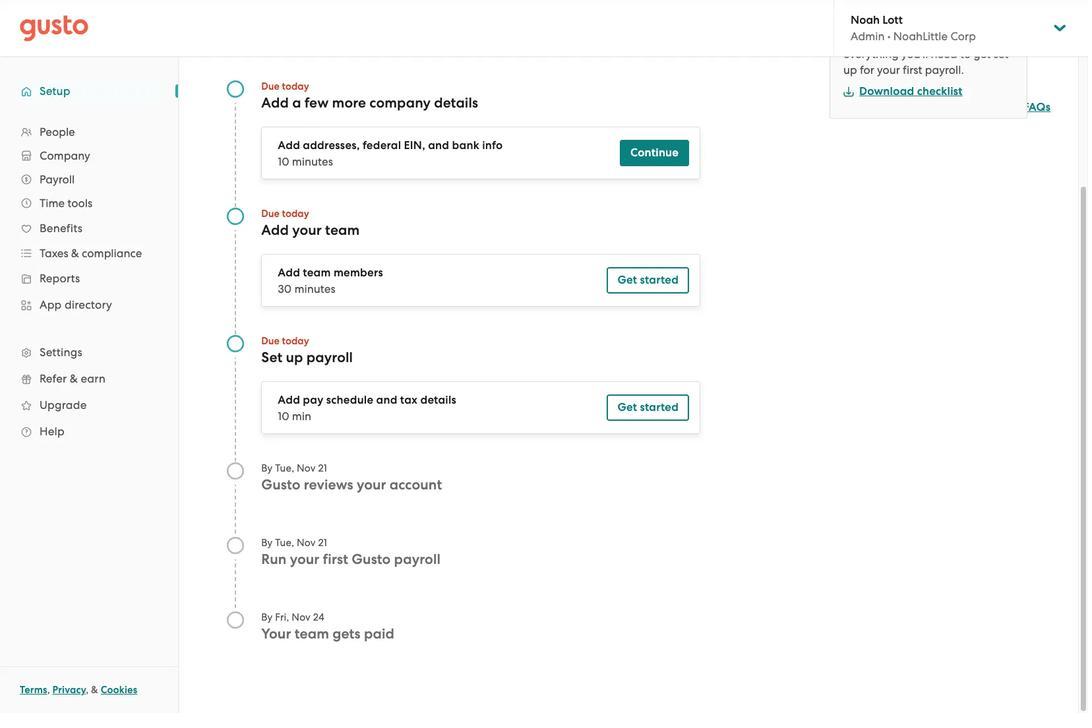 Task type: describe. For each thing, give the bounding box(es) containing it.
list containing people
[[0, 120, 178, 445]]

and inside add pay schedule and tax details 10 min
[[376, 393, 398, 407]]

upgrade link
[[13, 393, 165, 417]]

noahlittle
[[894, 30, 948, 43]]

today for up
[[282, 335, 309, 347]]

cookies
[[101, 684, 137, 696]]

members
[[334, 266, 383, 280]]

and inside add addresses, federal ein, and bank info 10 minutes
[[428, 139, 449, 152]]

•
[[888, 30, 891, 43]]

a
[[292, 94, 301, 112]]

payroll inside due today set up payroll
[[307, 349, 353, 366]]

admin
[[851, 30, 885, 43]]

help link
[[13, 420, 165, 443]]

benefits
[[40, 222, 83, 235]]

nov for reviews
[[297, 463, 316, 474]]

2 , from the left
[[86, 684, 89, 696]]

by tue, nov 21 gusto reviews your account
[[261, 463, 442, 494]]

everything
[[844, 48, 899, 61]]

nov for your
[[297, 537, 316, 549]]

settings link
[[13, 340, 165, 364]]

run
[[261, 551, 287, 568]]

first inside the download our handy checklist of everything you'll need to get set up for your first payroll.
[[903, 63, 923, 77]]

your
[[261, 625, 291, 643]]

started for payroll
[[640, 400, 679, 414]]

setup
[[40, 84, 70, 98]]

refer
[[40, 372, 67, 385]]

get
[[974, 48, 991, 61]]

taxes
[[40, 247, 68, 260]]

home image
[[20, 15, 88, 41]]

due today add a few more company details
[[261, 80, 479, 112]]

continue
[[631, 146, 679, 160]]

tue, for gusto
[[275, 463, 294, 474]]

& for earn
[[70, 372, 78, 385]]

payroll.
[[925, 63, 964, 77]]

for
[[860, 63, 875, 77]]

add for up
[[278, 393, 300, 407]]

10 inside add addresses, federal ein, and bank info 10 minutes
[[278, 155, 289, 168]]

of
[[1003, 32, 1014, 45]]

set
[[994, 48, 1009, 61]]

noah
[[851, 13, 880, 27]]

add pay schedule and tax details 10 min
[[278, 393, 457, 423]]

due today set up payroll
[[261, 335, 353, 366]]

payroll inside by tue, nov 21 run your first gusto payroll
[[394, 551, 441, 568]]

add team members 30 minutes
[[278, 266, 383, 296]]

details inside add pay schedule and tax details 10 min
[[421, 393, 457, 407]]

2 vertical spatial &
[[91, 684, 98, 696]]

cookies button
[[101, 682, 137, 698]]

company
[[40, 149, 90, 162]]

continue button
[[620, 140, 690, 166]]

due for set up payroll
[[261, 335, 280, 347]]

your inside by tue, nov 21 run your first gusto payroll
[[290, 551, 320, 568]]

benefits link
[[13, 216, 165, 240]]

by for run your first gusto payroll
[[261, 537, 273, 549]]

tue, for run
[[275, 537, 294, 549]]

up inside due today set up payroll
[[286, 349, 303, 366]]

people
[[40, 125, 75, 139]]

info
[[482, 139, 503, 152]]

& for compliance
[[71, 247, 79, 260]]

noah lott admin • noahlittle corp
[[851, 13, 976, 43]]

get started button for add your team
[[607, 267, 690, 294]]

privacy link
[[52, 684, 86, 696]]

min
[[292, 410, 311, 423]]

corp
[[951, 30, 976, 43]]

up inside the download our handy checklist of everything you'll need to get set up for your first payroll.
[[844, 63, 858, 77]]

add addresses, federal ein, and bank info 10 minutes
[[278, 139, 503, 168]]

download checklist link
[[844, 84, 963, 98]]

gusto navigation element
[[0, 57, 178, 466]]

paid
[[364, 625, 395, 643]]

payroll
[[40, 173, 75, 186]]

add for your
[[278, 266, 300, 280]]

circle blank image for your team gets paid
[[226, 611, 245, 629]]

federal
[[363, 139, 401, 152]]

reviews
[[304, 476, 353, 494]]

upgrade
[[40, 399, 87, 412]]

help
[[40, 425, 65, 438]]

gets
[[333, 625, 361, 643]]

earn
[[81, 372, 106, 385]]

app directory
[[40, 298, 112, 311]]

21 for reviews
[[318, 463, 327, 474]]

addresses,
[[303, 139, 360, 152]]

by tue, nov 21 run your first gusto payroll
[[261, 537, 441, 568]]

download checklist
[[860, 84, 963, 98]]

pay
[[303, 393, 324, 407]]

our
[[901, 32, 918, 45]]

refer & earn link
[[13, 367, 165, 391]]

get started button for set up payroll
[[607, 395, 690, 421]]



Task type: locate. For each thing, give the bounding box(es) containing it.
checklist down payroll.
[[918, 84, 963, 98]]

details
[[434, 94, 479, 112], [421, 393, 457, 407]]

1 started from the top
[[640, 273, 679, 287]]

2 by from the top
[[261, 537, 273, 549]]

3 today from the top
[[282, 335, 309, 347]]

, left privacy link
[[47, 684, 50, 696]]

1 horizontal spatial up
[[844, 63, 858, 77]]

2 get from the top
[[618, 400, 637, 414]]

due today add your team
[[261, 208, 360, 239]]

started
[[640, 273, 679, 287], [640, 400, 679, 414]]

team inside 'due today add your team'
[[325, 222, 360, 239]]

details right tax
[[421, 393, 457, 407]]

taxes & compliance
[[40, 247, 142, 260]]

24
[[313, 612, 325, 623]]

get started for payroll
[[618, 400, 679, 414]]

team inside add team members 30 minutes
[[303, 266, 331, 280]]

more
[[332, 94, 366, 112]]

2 10 from the top
[[278, 410, 289, 423]]

0 vertical spatial and
[[428, 139, 449, 152]]

due inside 'due today add your team'
[[261, 208, 280, 220]]

2 vertical spatial nov
[[292, 612, 311, 623]]

0 horizontal spatial and
[[376, 393, 398, 407]]

1 tue, from the top
[[275, 463, 294, 474]]

today for your
[[282, 208, 309, 220]]

21 inside by tue, nov 21 run your first gusto payroll
[[318, 537, 327, 549]]

& left cookies
[[91, 684, 98, 696]]

1 today from the top
[[282, 80, 309, 92]]

download our handy checklist of everything you'll need to get set up for your first payroll.
[[844, 32, 1014, 77]]

your inside 'due today add your team'
[[292, 222, 322, 239]]

0 vertical spatial circle blank image
[[226, 536, 245, 555]]

2 vertical spatial team
[[295, 625, 329, 643]]

0 vertical spatial download
[[844, 32, 898, 45]]

checklist inside the download our handy checklist of everything you'll need to get set up for your first payroll.
[[957, 32, 1001, 45]]

terms link
[[20, 684, 47, 696]]

fri,
[[275, 612, 289, 623]]

add inside due today add a few more company details
[[261, 94, 289, 112]]

circle blank image left your
[[226, 611, 245, 629]]

tue, inside by tue, nov 21 run your first gusto payroll
[[275, 537, 294, 549]]

0 vertical spatial checklist
[[957, 32, 1001, 45]]

2 tue, from the top
[[275, 537, 294, 549]]

0 vertical spatial 21
[[318, 463, 327, 474]]

minutes right 30
[[295, 282, 336, 296]]

payroll button
[[13, 168, 165, 191]]

due inside due today add a few more company details
[[261, 80, 280, 92]]

0 vertical spatial started
[[640, 273, 679, 287]]

tools
[[67, 197, 92, 210]]

0 horizontal spatial first
[[323, 551, 348, 568]]

add inside 'due today add your team'
[[261, 222, 289, 239]]

tue, right circle blank image
[[275, 463, 294, 474]]

2 get started from the top
[[618, 400, 679, 414]]

download down for
[[860, 84, 915, 98]]

company button
[[13, 144, 165, 168]]

circle blank image
[[226, 536, 245, 555], [226, 611, 245, 629]]

to
[[961, 48, 971, 61]]

minutes inside add addresses, federal ein, and bank info 10 minutes
[[292, 155, 333, 168]]

need
[[931, 48, 958, 61]]

1 vertical spatial up
[[286, 349, 303, 366]]

team left members
[[303, 266, 331, 280]]

by inside by fri, nov 24 your team gets paid
[[261, 612, 273, 623]]

terms , privacy , & cookies
[[20, 684, 137, 696]]

by right circle blank image
[[261, 463, 273, 474]]

set
[[261, 349, 283, 366]]

1 , from the left
[[47, 684, 50, 696]]

app
[[40, 298, 62, 311]]

2 started from the top
[[640, 400, 679, 414]]

by inside by tue, nov 21 run your first gusto payroll
[[261, 537, 273, 549]]

get
[[618, 273, 637, 287], [618, 400, 637, 414]]

1 vertical spatial checklist
[[918, 84, 963, 98]]

0 vertical spatial nov
[[297, 463, 316, 474]]

gusto
[[261, 476, 301, 494], [352, 551, 391, 568]]

tue, inside by tue, nov 21 gusto reviews your account
[[275, 463, 294, 474]]

and
[[428, 139, 449, 152], [376, 393, 398, 407]]

0 vertical spatial due
[[261, 80, 280, 92]]

2 vertical spatial today
[[282, 335, 309, 347]]

1 due from the top
[[261, 80, 280, 92]]

faqs
[[1024, 100, 1051, 114]]

first inside by tue, nov 21 run your first gusto payroll
[[323, 551, 348, 568]]

1 vertical spatial 21
[[318, 537, 327, 549]]

2 vertical spatial by
[[261, 612, 273, 623]]

0 horizontal spatial up
[[286, 349, 303, 366]]

0 vertical spatial up
[[844, 63, 858, 77]]

reports
[[40, 272, 80, 285]]

by for gusto reviews your account
[[261, 463, 273, 474]]

add inside add team members 30 minutes
[[278, 266, 300, 280]]

refer & earn
[[40, 372, 106, 385]]

0 vertical spatial payroll
[[307, 349, 353, 366]]

your right for
[[877, 63, 901, 77]]

by left fri,
[[261, 612, 273, 623]]

3 by from the top
[[261, 612, 273, 623]]

due
[[261, 80, 280, 92], [261, 208, 280, 220], [261, 335, 280, 347]]

details up bank
[[434, 94, 479, 112]]

1 vertical spatial started
[[640, 400, 679, 414]]

1 21 from the top
[[318, 463, 327, 474]]

21 down reviews at the bottom left of page
[[318, 537, 327, 549]]

& right taxes
[[71, 247, 79, 260]]

ein,
[[404, 139, 426, 152]]

get for add your team
[[618, 273, 637, 287]]

nov inside by fri, nov 24 your team gets paid
[[292, 612, 311, 623]]

up
[[844, 63, 858, 77], [286, 349, 303, 366]]

you'll
[[902, 48, 929, 61]]

, left cookies button
[[86, 684, 89, 696]]

started for team
[[640, 273, 679, 287]]

account
[[390, 476, 442, 494]]

due for add your team
[[261, 208, 280, 220]]

nov left 24
[[292, 612, 311, 623]]

your inside the download our handy checklist of everything you'll need to get set up for your first payroll.
[[877, 63, 901, 77]]

your inside by tue, nov 21 gusto reviews your account
[[357, 476, 386, 494]]

1 10 from the top
[[278, 155, 289, 168]]

today inside due today set up payroll
[[282, 335, 309, 347]]

app directory link
[[13, 293, 165, 317]]

minutes down addresses,
[[292, 155, 333, 168]]

10 inside add pay schedule and tax details 10 min
[[278, 410, 289, 423]]

by
[[261, 463, 273, 474], [261, 537, 273, 549], [261, 612, 273, 623]]

1 vertical spatial today
[[282, 208, 309, 220]]

,
[[47, 684, 50, 696], [86, 684, 89, 696]]

add
[[261, 94, 289, 112], [278, 139, 300, 152], [261, 222, 289, 239], [278, 266, 300, 280], [278, 393, 300, 407]]

team inside by fri, nov 24 your team gets paid
[[295, 625, 329, 643]]

nov
[[297, 463, 316, 474], [297, 537, 316, 549], [292, 612, 311, 623]]

download for download our handy checklist of everything you'll need to get set up for your first payroll.
[[844, 32, 898, 45]]

download for download checklist
[[860, 84, 915, 98]]

get started
[[618, 273, 679, 287], [618, 400, 679, 414]]

1 vertical spatial get
[[618, 400, 637, 414]]

2 21 from the top
[[318, 537, 327, 549]]

circle blank image for run your first gusto payroll
[[226, 536, 245, 555]]

1 vertical spatial get started
[[618, 400, 679, 414]]

terms
[[20, 684, 47, 696]]

0 horizontal spatial ,
[[47, 684, 50, 696]]

1 by from the top
[[261, 463, 273, 474]]

your right run
[[290, 551, 320, 568]]

up left for
[[844, 63, 858, 77]]

privacy
[[52, 684, 86, 696]]

3 due from the top
[[261, 335, 280, 347]]

your up add team members 30 minutes at the top left of the page
[[292, 222, 322, 239]]

0 horizontal spatial gusto
[[261, 476, 301, 494]]

1 vertical spatial by
[[261, 537, 273, 549]]

1 get started from the top
[[618, 273, 679, 287]]

1 vertical spatial and
[[376, 393, 398, 407]]

by up run
[[261, 537, 273, 549]]

by fri, nov 24 your team gets paid
[[261, 612, 395, 643]]

bank
[[452, 139, 480, 152]]

checklist
[[957, 32, 1001, 45], [918, 84, 963, 98]]

& inside taxes & compliance dropdown button
[[71, 247, 79, 260]]

first up 24
[[323, 551, 348, 568]]

today inside 'due today add your team'
[[282, 208, 309, 220]]

minutes inside add team members 30 minutes
[[295, 282, 336, 296]]

download up everything
[[844, 32, 898, 45]]

nov inside by tue, nov 21 gusto reviews your account
[[297, 463, 316, 474]]

your right reviews at the bottom left of page
[[357, 476, 386, 494]]

circle blank image
[[226, 462, 245, 480]]

tue, up run
[[275, 537, 294, 549]]

0 vertical spatial first
[[903, 63, 923, 77]]

0 vertical spatial get started button
[[607, 267, 690, 294]]

directory
[[65, 298, 112, 311]]

and left tax
[[376, 393, 398, 407]]

1 horizontal spatial ,
[[86, 684, 89, 696]]

gusto inside by tue, nov 21 run your first gusto payroll
[[352, 551, 391, 568]]

&
[[71, 247, 79, 260], [70, 372, 78, 385], [91, 684, 98, 696]]

2 vertical spatial due
[[261, 335, 280, 347]]

compliance
[[82, 247, 142, 260]]

1 horizontal spatial first
[[903, 63, 923, 77]]

1 vertical spatial &
[[70, 372, 78, 385]]

1 vertical spatial details
[[421, 393, 457, 407]]

up right set
[[286, 349, 303, 366]]

nov inside by tue, nov 21 run your first gusto payroll
[[297, 537, 316, 549]]

get started for team
[[618, 273, 679, 287]]

0 vertical spatial get
[[618, 273, 637, 287]]

by inside by tue, nov 21 gusto reviews your account
[[261, 463, 273, 474]]

gusto inside by tue, nov 21 gusto reviews your account
[[261, 476, 301, 494]]

1 vertical spatial nov
[[297, 537, 316, 549]]

faqs button
[[1008, 100, 1051, 115]]

reports link
[[13, 267, 165, 290]]

list
[[0, 120, 178, 445]]

schedule
[[326, 393, 374, 407]]

handy
[[921, 32, 954, 45]]

team up members
[[325, 222, 360, 239]]

1 vertical spatial download
[[860, 84, 915, 98]]

0 vertical spatial minutes
[[292, 155, 333, 168]]

0 vertical spatial by
[[261, 463, 273, 474]]

1 vertical spatial 10
[[278, 410, 289, 423]]

due inside due today set up payroll
[[261, 335, 280, 347]]

nov up reviews at the bottom left of page
[[297, 463, 316, 474]]

time
[[40, 197, 65, 210]]

0 vertical spatial today
[[282, 80, 309, 92]]

1 horizontal spatial and
[[428, 139, 449, 152]]

0 horizontal spatial payroll
[[307, 349, 353, 366]]

1 get started button from the top
[[607, 267, 690, 294]]

and right ein,
[[428, 139, 449, 152]]

2 due from the top
[[261, 208, 280, 220]]

time tools button
[[13, 191, 165, 215]]

1 vertical spatial payroll
[[394, 551, 441, 568]]

1 vertical spatial circle blank image
[[226, 611, 245, 629]]

tax
[[400, 393, 418, 407]]

& left earn
[[70, 372, 78, 385]]

1 vertical spatial team
[[303, 266, 331, 280]]

settings
[[40, 346, 82, 359]]

21 for your
[[318, 537, 327, 549]]

1 horizontal spatial gusto
[[352, 551, 391, 568]]

minutes
[[292, 155, 333, 168], [295, 282, 336, 296]]

0 vertical spatial gusto
[[261, 476, 301, 494]]

2 get started button from the top
[[607, 395, 690, 421]]

1 vertical spatial tue,
[[275, 537, 294, 549]]

& inside refer & earn link
[[70, 372, 78, 385]]

0 vertical spatial &
[[71, 247, 79, 260]]

add for a
[[278, 139, 300, 152]]

download inside the download our handy checklist of everything you'll need to get set up for your first payroll.
[[844, 32, 898, 45]]

first
[[903, 63, 923, 77], [323, 551, 348, 568]]

nov for team
[[292, 612, 311, 623]]

1 vertical spatial get started button
[[607, 395, 690, 421]]

add inside add pay schedule and tax details 10 min
[[278, 393, 300, 407]]

30
[[278, 282, 292, 296]]

checklist up the get
[[957, 32, 1001, 45]]

time tools
[[40, 197, 92, 210]]

0 vertical spatial team
[[325, 222, 360, 239]]

due for add a few more company details
[[261, 80, 280, 92]]

first down you'll
[[903, 63, 923, 77]]

setup link
[[13, 79, 165, 103]]

add inside add addresses, federal ein, and bank info 10 minutes
[[278, 139, 300, 152]]

1 horizontal spatial payroll
[[394, 551, 441, 568]]

1 vertical spatial gusto
[[352, 551, 391, 568]]

today for a
[[282, 80, 309, 92]]

0 vertical spatial tue,
[[275, 463, 294, 474]]

today inside due today add a few more company details
[[282, 80, 309, 92]]

circle blank image left run
[[226, 536, 245, 555]]

0 vertical spatial get started
[[618, 273, 679, 287]]

download
[[844, 32, 898, 45], [860, 84, 915, 98]]

2 circle blank image from the top
[[226, 611, 245, 629]]

by for your team gets paid
[[261, 612, 273, 623]]

1 vertical spatial first
[[323, 551, 348, 568]]

tue,
[[275, 463, 294, 474], [275, 537, 294, 549]]

get for set up payroll
[[618, 400, 637, 414]]

lott
[[883, 13, 903, 27]]

few
[[305, 94, 329, 112]]

1 vertical spatial due
[[261, 208, 280, 220]]

your
[[877, 63, 901, 77], [292, 222, 322, 239], [357, 476, 386, 494], [290, 551, 320, 568]]

people button
[[13, 120, 165, 144]]

0 vertical spatial details
[[434, 94, 479, 112]]

0 vertical spatial 10
[[278, 155, 289, 168]]

company
[[370, 94, 431, 112]]

details inside due today add a few more company details
[[434, 94, 479, 112]]

team
[[325, 222, 360, 239], [303, 266, 331, 280], [295, 625, 329, 643]]

2 today from the top
[[282, 208, 309, 220]]

1 vertical spatial minutes
[[295, 282, 336, 296]]

nov down reviews at the bottom left of page
[[297, 537, 316, 549]]

get started button
[[607, 267, 690, 294], [607, 395, 690, 421]]

1 get from the top
[[618, 273, 637, 287]]

21 inside by tue, nov 21 gusto reviews your account
[[318, 463, 327, 474]]

21 up reviews at the bottom left of page
[[318, 463, 327, 474]]

team down 24
[[295, 625, 329, 643]]

taxes & compliance button
[[13, 241, 165, 265]]

1 circle blank image from the top
[[226, 536, 245, 555]]



Task type: vqa. For each thing, say whether or not it's contained in the screenshot.
ADD ADDRESSES, FEDERAL EIN, AND BANK INFO 10 MINUTES
yes



